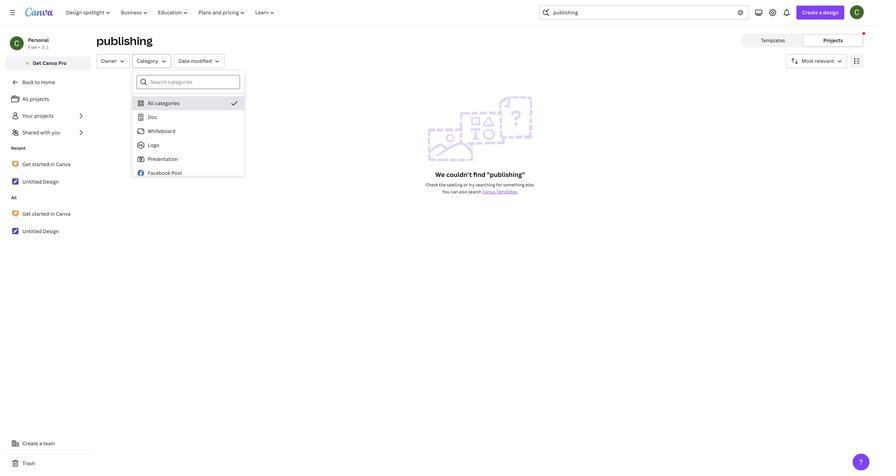 Task type: vqa. For each thing, say whether or not it's contained in the screenshot.
CREATOR
no



Task type: describe. For each thing, give the bounding box(es) containing it.
also
[[459, 189, 467, 195]]

all categories button
[[132, 96, 244, 110]]

search
[[468, 189, 482, 195]]

get started in canva for second get started in canva link from the bottom
[[22, 161, 70, 168]]

free
[[28, 44, 37, 50]]

doc button
[[132, 110, 244, 124]]

your
[[22, 113, 33, 119]]

back to home
[[22, 79, 55, 86]]

post
[[171, 170, 182, 176]]

.
[[517, 189, 518, 195]]

whiteboard option
[[132, 124, 244, 138]]

modified
[[191, 58, 212, 64]]

1
[[46, 44, 49, 50]]

templates link
[[744, 35, 803, 46]]

shared
[[22, 129, 39, 136]]

date
[[178, 58, 190, 64]]

all projects
[[22, 96, 49, 102]]

trash link
[[6, 457, 91, 471]]

we couldn't find "publishing" check the spelling or try searching for something else. you can also search canva templates .
[[426, 171, 535, 195]]

or
[[464, 182, 468, 188]]

couldn't
[[446, 171, 472, 179]]

facebook post option
[[132, 166, 244, 180]]

logo button
[[132, 138, 244, 152]]

most relevant
[[802, 58, 834, 64]]

home
[[41, 79, 55, 86]]

your projects link
[[6, 109, 91, 123]]

recent
[[11, 145, 25, 151]]

untitled for second get started in canva link from the bottom's untitled design link
[[22, 179, 42, 185]]

all for all categories
[[148, 100, 154, 107]]

relevant
[[815, 58, 834, 64]]

Search categories search field
[[151, 75, 236, 89]]

get canva pro button
[[6, 57, 91, 70]]

create a design
[[802, 9, 839, 16]]

with
[[40, 129, 50, 136]]

create for create a team
[[22, 441, 38, 447]]

pro
[[58, 60, 67, 66]]

design for untitled design link for 2nd get started in canva link from the top of the page
[[43, 228, 59, 235]]

we
[[435, 171, 445, 179]]

else.
[[526, 182, 535, 188]]

create a team
[[22, 441, 55, 447]]

Sort by button
[[786, 54, 847, 68]]

trash
[[22, 461, 35, 467]]

doc option
[[132, 110, 244, 124]]

2 get started in canva link from the top
[[6, 207, 91, 222]]

can
[[451, 189, 458, 195]]

facebook
[[148, 170, 170, 176]]

untitled design link for 2nd get started in canva link from the top of the page
[[6, 224, 91, 239]]

Category button
[[132, 54, 171, 68]]

searching
[[476, 182, 495, 188]]

shared with you
[[22, 129, 60, 136]]

logo
[[148, 142, 159, 148]]

get for 2nd get started in canva link from the top of the page
[[22, 211, 31, 217]]

owner
[[101, 58, 117, 64]]

started for 2nd get started in canva link from the top of the page
[[32, 211, 49, 217]]

your projects
[[22, 113, 54, 119]]

design for second get started in canva link from the bottom's untitled design link
[[43, 179, 59, 185]]

presentation
[[148, 156, 178, 162]]

list containing all projects
[[6, 92, 91, 140]]

canva inside we couldn't find "publishing" check the spelling or try searching for something else. you can also search canva templates .
[[483, 189, 495, 195]]

shared with you link
[[6, 126, 91, 140]]

a for team
[[39, 441, 42, 447]]

create for create a design
[[802, 9, 818, 16]]

presentation button
[[132, 152, 244, 166]]

presentation option
[[132, 152, 244, 166]]

personal
[[28, 37, 49, 43]]

spelling
[[447, 182, 463, 188]]

date modified
[[178, 58, 212, 64]]



Task type: locate. For each thing, give the bounding box(es) containing it.
2 untitled design link from the top
[[6, 224, 91, 239]]

untitled design for second get started in canva link from the bottom's untitled design link
[[22, 179, 59, 185]]

create left design
[[802, 9, 818, 16]]

1 started from the top
[[32, 161, 49, 168]]

2 vertical spatial get
[[22, 211, 31, 217]]

1 horizontal spatial create
[[802, 9, 818, 16]]

back
[[22, 79, 34, 86]]

0 horizontal spatial all
[[11, 195, 17, 201]]

1 horizontal spatial templates
[[761, 37, 785, 44]]

whiteboard
[[148, 128, 175, 135]]

you
[[52, 129, 60, 136]]

2 vertical spatial list
[[6, 207, 91, 239]]

untitled design link
[[6, 175, 91, 189], [6, 224, 91, 239]]

0 vertical spatial untitled design
[[22, 179, 59, 185]]

0 vertical spatial started
[[32, 161, 49, 168]]

get started in canva link
[[6, 157, 91, 172], [6, 207, 91, 222]]

whiteboard button
[[132, 124, 244, 138]]

publishing
[[96, 33, 153, 48]]

2 horizontal spatial all
[[148, 100, 154, 107]]

0 horizontal spatial templates
[[496, 189, 517, 195]]

in
[[50, 161, 55, 168], [50, 211, 55, 217]]

canva templates link
[[483, 189, 517, 195]]

create
[[802, 9, 818, 16], [22, 441, 38, 447]]

0 vertical spatial untitled
[[22, 179, 42, 185]]

all inside all categories button
[[148, 100, 154, 107]]

0 vertical spatial templates
[[761, 37, 785, 44]]

list
[[6, 92, 91, 140], [6, 157, 91, 189], [6, 207, 91, 239]]

christina overa image
[[850, 5, 864, 19]]

facebook post
[[148, 170, 182, 176]]

back to home link
[[6, 75, 91, 89]]

1 untitled from the top
[[22, 179, 42, 185]]

canva
[[42, 60, 57, 66], [56, 161, 70, 168], [483, 189, 495, 195], [56, 211, 70, 217]]

1 vertical spatial templates
[[496, 189, 517, 195]]

free •
[[28, 44, 40, 50]]

started
[[32, 161, 49, 168], [32, 211, 49, 217]]

untitled design link for second get started in canva link from the bottom
[[6, 175, 91, 189]]

top level navigation element
[[61, 6, 281, 20]]

started for second get started in canva link from the bottom
[[32, 161, 49, 168]]

1 design from the top
[[43, 179, 59, 185]]

2 list from the top
[[6, 157, 91, 189]]

1 vertical spatial untitled design
[[22, 228, 59, 235]]

2 untitled design from the top
[[22, 228, 59, 235]]

1 vertical spatial get started in canva
[[22, 211, 70, 217]]

all inside all projects link
[[22, 96, 28, 102]]

create inside create a design dropdown button
[[802, 9, 818, 16]]

projects
[[30, 96, 49, 102], [34, 113, 54, 119]]

canva inside button
[[42, 60, 57, 66]]

1 horizontal spatial all
[[22, 96, 28, 102]]

doc
[[148, 114, 157, 121]]

you
[[442, 189, 450, 195]]

for
[[496, 182, 502, 188]]

all categories
[[148, 100, 180, 107]]

something
[[503, 182, 525, 188]]

logo option
[[132, 138, 244, 152]]

get started in canva for 2nd get started in canva link from the top of the page
[[22, 211, 70, 217]]

1 vertical spatial design
[[43, 228, 59, 235]]

1 vertical spatial started
[[32, 211, 49, 217]]

3 list from the top
[[6, 207, 91, 239]]

to
[[35, 79, 40, 86]]

most
[[802, 58, 814, 64]]

team
[[43, 441, 55, 447]]

1 untitled design link from the top
[[6, 175, 91, 189]]

1 vertical spatial list
[[6, 157, 91, 189]]

"publishing"
[[487, 171, 525, 179]]

0 vertical spatial list
[[6, 92, 91, 140]]

projects for all projects
[[30, 96, 49, 102]]

1 vertical spatial get
[[22, 161, 31, 168]]

create inside the "create a team" button
[[22, 441, 38, 447]]

projects
[[824, 37, 843, 44]]

design
[[43, 179, 59, 185], [43, 228, 59, 235]]

0 vertical spatial get started in canva
[[22, 161, 70, 168]]

0 vertical spatial projects
[[30, 96, 49, 102]]

a for design
[[819, 9, 822, 16]]

2 untitled from the top
[[22, 228, 42, 235]]

0 vertical spatial get started in canva link
[[6, 157, 91, 172]]

projects right your
[[34, 113, 54, 119]]

get
[[33, 60, 41, 66], [22, 161, 31, 168], [22, 211, 31, 217]]

facebook post button
[[132, 166, 244, 180]]

2 design from the top
[[43, 228, 59, 235]]

1 vertical spatial in
[[50, 211, 55, 217]]

all categories option
[[132, 96, 244, 110]]

try
[[469, 182, 475, 188]]

1 get started in canva link from the top
[[6, 157, 91, 172]]

0 horizontal spatial create
[[22, 441, 38, 447]]

2 started from the top
[[32, 211, 49, 217]]

a inside button
[[39, 441, 42, 447]]

get inside button
[[33, 60, 41, 66]]

0 vertical spatial in
[[50, 161, 55, 168]]

0 vertical spatial a
[[819, 9, 822, 16]]

the
[[439, 182, 446, 188]]

untitled design
[[22, 179, 59, 185], [22, 228, 59, 235]]

in for 2nd get started in canva link from the top of the page
[[50, 211, 55, 217]]

2 get started in canva from the top
[[22, 211, 70, 217]]

untitled for untitled design link for 2nd get started in canva link from the top of the page
[[22, 228, 42, 235]]

categories
[[155, 100, 180, 107]]

projects for your projects
[[34, 113, 54, 119]]

Search search field
[[554, 6, 734, 19]]

a inside dropdown button
[[819, 9, 822, 16]]

untitled design for untitled design link for 2nd get started in canva link from the top of the page
[[22, 228, 59, 235]]

create left the team
[[22, 441, 38, 447]]

0 horizontal spatial a
[[39, 441, 42, 447]]

check
[[426, 182, 438, 188]]

1 vertical spatial projects
[[34, 113, 54, 119]]

projects down the "back to home"
[[30, 96, 49, 102]]

get canva pro
[[33, 60, 67, 66]]

Date modified button
[[174, 54, 225, 68]]

•
[[38, 44, 40, 50]]

in for second get started in canva link from the bottom
[[50, 161, 55, 168]]

Owner button
[[96, 54, 129, 68]]

all for all projects
[[22, 96, 28, 102]]

find
[[473, 171, 486, 179]]

create a team button
[[6, 437, 91, 451]]

all
[[22, 96, 28, 102], [148, 100, 154, 107], [11, 195, 17, 201]]

a left design
[[819, 9, 822, 16]]

0 vertical spatial get
[[33, 60, 41, 66]]

1 untitled design from the top
[[22, 179, 59, 185]]

1 vertical spatial untitled
[[22, 228, 42, 235]]

templates
[[761, 37, 785, 44], [496, 189, 517, 195]]

all projects link
[[6, 92, 91, 106]]

1 vertical spatial get started in canva link
[[6, 207, 91, 222]]

category
[[137, 58, 158, 64]]

1 get started in canva from the top
[[22, 161, 70, 168]]

1 vertical spatial a
[[39, 441, 42, 447]]

create a design button
[[797, 6, 845, 20]]

untitled
[[22, 179, 42, 185], [22, 228, 42, 235]]

1 in from the top
[[50, 161, 55, 168]]

0 vertical spatial create
[[802, 9, 818, 16]]

design
[[823, 9, 839, 16]]

a left the team
[[39, 441, 42, 447]]

1 vertical spatial untitled design link
[[6, 224, 91, 239]]

1 horizontal spatial a
[[819, 9, 822, 16]]

1 vertical spatial create
[[22, 441, 38, 447]]

0 vertical spatial design
[[43, 179, 59, 185]]

get started in canva
[[22, 161, 70, 168], [22, 211, 70, 217]]

list box containing all categories
[[132, 96, 244, 334]]

get for second get started in canva link from the bottom
[[22, 161, 31, 168]]

1 list from the top
[[6, 92, 91, 140]]

2 in from the top
[[50, 211, 55, 217]]

0 vertical spatial untitled design link
[[6, 175, 91, 189]]

a
[[819, 9, 822, 16], [39, 441, 42, 447]]

list box
[[132, 96, 244, 334]]

templates inside we couldn't find "publishing" check the spelling or try searching for something else. you can also search canva templates .
[[496, 189, 517, 195]]

None search field
[[540, 6, 749, 20]]



